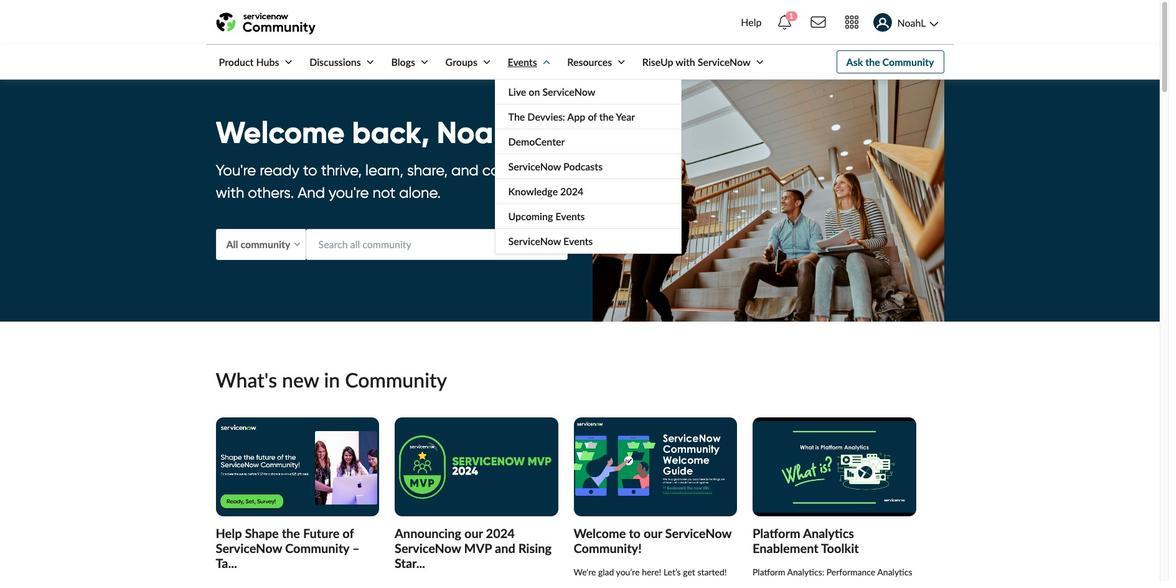 Task type: describe. For each thing, give the bounding box(es) containing it.
product hubs link
[[206, 45, 295, 79]]

servicenow inside riseup with servicenow link
[[698, 56, 751, 68]]

ask the community link
[[836, 50, 944, 73]]

resources
[[567, 56, 612, 68]]

the
[[508, 111, 525, 123]]

what's
[[216, 368, 277, 392]]

our inside announcing our 2024 servicenow mvp and rising star...
[[464, 526, 483, 541]]

started!
[[697, 567, 727, 578]]

blogs link
[[379, 45, 431, 79]]

analytics inside "platform analytics enablement toolkit"
[[803, 526, 854, 541]]

welcome to our servicenow community! link
[[574, 526, 732, 556]]

menu bar containing product hubs
[[206, 45, 766, 254]]

devvies:
[[527, 111, 565, 123]]

live on servicenow
[[508, 86, 595, 98]]

welcome to our servicenow community!
[[574, 526, 732, 556]]

servicenow inside help shape the future of servicenow community – ta...
[[216, 541, 282, 556]]

help for help shape the future of servicenow community – ta...
[[216, 526, 242, 541]]

in
[[324, 368, 340, 392]]

riseup with servicenow
[[642, 56, 751, 68]]

enablement
[[753, 541, 818, 556]]

servicenow events
[[508, 235, 593, 247]]

events link
[[495, 45, 553, 79]]

riseup
[[642, 56, 673, 68]]

announcing our 2024 servicenow mvp and rising star... link
[[395, 526, 552, 571]]

our inside welcome to our servicenow community!
[[644, 526, 662, 541]]

toolkit
[[821, 541, 859, 556]]

upcoming
[[508, 210, 553, 222]]

thrive,
[[321, 161, 362, 180]]

events for servicenow
[[563, 235, 593, 247]]

the devvies: app of the year link
[[496, 105, 681, 129]]

hubs
[[256, 56, 279, 68]]

platform for platform analytics: performance analytics
[[753, 567, 785, 578]]

Search text field
[[305, 229, 567, 260]]

with inside the you're ready to thrive, learn, share, and connect with others. and you're not alone.
[[216, 184, 244, 202]]

we're
[[574, 567, 596, 578]]

1 vertical spatial community
[[345, 368, 447, 392]]

and
[[298, 184, 325, 202]]

others.
[[248, 184, 294, 202]]

to inside welcome to our servicenow community!
[[629, 526, 641, 541]]

1
[[789, 11, 793, 21]]

welcome for welcome back, noahl!
[[216, 114, 345, 152]]

democenter link
[[496, 129, 681, 154]]

new
[[282, 368, 319, 392]]

platform analytics enablement toolkit image
[[753, 418, 916, 517]]

noahl button
[[868, 5, 944, 40]]

you're
[[616, 567, 640, 578]]

servicenow podcasts
[[508, 161, 603, 172]]

knowledge 2024 link
[[496, 179, 681, 204]]

upcoming events link
[[496, 204, 681, 228]]

help shape the future of servicenow community – ta... link
[[216, 526, 360, 571]]

ask
[[846, 56, 863, 68]]

analytics inside the platform analytics: performance analytics
[[877, 567, 912, 578]]

you're
[[329, 184, 369, 202]]

help for help
[[741, 16, 762, 28]]

the devvies: app of the year
[[508, 111, 635, 123]]

mvp
[[464, 541, 492, 556]]

rising
[[518, 541, 552, 556]]

groups link
[[433, 45, 493, 79]]

platform analytics enablement toolkit link
[[753, 526, 859, 556]]

share,
[[407, 161, 448, 180]]

the inside help shape the future of servicenow community – ta...
[[282, 526, 300, 541]]

product hubs
[[219, 56, 279, 68]]

connect
[[482, 161, 539, 180]]

welcome for welcome to our servicenow community!
[[574, 526, 626, 541]]

app
[[567, 111, 585, 123]]

learn,
[[365, 161, 403, 180]]

servicenow inside welcome to our servicenow community!
[[665, 526, 732, 541]]

podcasts
[[563, 161, 603, 172]]



Task type: locate. For each thing, give the bounding box(es) containing it.
announcing our 2024 servicenow mvp and rising star...
[[395, 526, 552, 571]]

2024 left rising
[[486, 526, 515, 541]]

riseup with servicenow link
[[630, 45, 766, 79]]

0 vertical spatial the
[[865, 56, 880, 68]]

the
[[865, 56, 880, 68], [599, 111, 614, 123], [282, 526, 300, 541]]

help link
[[737, 5, 765, 40]]

the left year
[[599, 111, 614, 123]]

blogs
[[391, 56, 415, 68]]

on
[[529, 86, 540, 98]]

welcome inside welcome to our servicenow community!
[[574, 526, 626, 541]]

menu
[[495, 79, 682, 254]]

0 vertical spatial with
[[676, 56, 695, 68]]

of inside help shape the future of servicenow community – ta...
[[343, 526, 354, 541]]

to up and
[[303, 161, 317, 180]]

1 vertical spatial of
[[343, 526, 354, 541]]

and inside the you're ready to thrive, learn, share, and connect with others. and you're not alone.
[[451, 161, 479, 180]]

events down knowledge 2024 link
[[555, 210, 585, 222]]

0 horizontal spatial help
[[216, 526, 242, 541]]

noahl!
[[437, 114, 533, 152]]

analytics up the platform analytics: performance analytics
[[803, 526, 854, 541]]

groups
[[445, 56, 477, 68]]

1 vertical spatial platform
[[753, 567, 785, 578]]

help shape the future of servicenow community – ta...
[[216, 526, 360, 571]]

noahl
[[897, 17, 926, 28]]

0 horizontal spatial of
[[343, 526, 354, 541]]

servicenow podcasts link
[[496, 154, 681, 179]]

welcome up glad
[[574, 526, 626, 541]]

1 horizontal spatial analytics
[[877, 567, 912, 578]]

0 vertical spatial platform
[[753, 526, 800, 541]]

we're glad you're here! let's get started!
[[574, 567, 727, 581]]

alone.
[[399, 184, 441, 202]]

noahl image
[[873, 13, 892, 32]]

0 vertical spatial analytics
[[803, 526, 854, 541]]

2024 inside knowledge 2024 link
[[560, 186, 583, 197]]

get
[[683, 567, 695, 578]]

live on servicenow link
[[496, 80, 681, 104]]

the right ask
[[865, 56, 880, 68]]

platform inside the platform analytics: performance analytics
[[753, 567, 785, 578]]

1 vertical spatial help
[[216, 526, 242, 541]]

events
[[508, 56, 537, 68], [555, 210, 585, 222], [563, 235, 593, 247]]

welcome up ready
[[216, 114, 345, 152]]

platform
[[753, 526, 800, 541], [753, 567, 785, 578]]

our
[[464, 526, 483, 541], [644, 526, 662, 541]]

to up you're
[[629, 526, 641, 541]]

performance
[[827, 567, 875, 578]]

1 platform from the top
[[753, 526, 800, 541]]

future
[[303, 526, 339, 541]]

shape
[[245, 526, 279, 541]]

2 vertical spatial the
[[282, 526, 300, 541]]

let's
[[664, 567, 681, 578]]

platform up analytics:
[[753, 526, 800, 541]]

announcing
[[395, 526, 461, 541]]

to inside the you're ready to thrive, learn, share, and connect with others. and you're not alone.
[[303, 161, 317, 180]]

star...
[[395, 556, 425, 571]]

1 our from the left
[[464, 526, 483, 541]]

ask the community
[[846, 56, 934, 68]]

of right app
[[588, 111, 597, 123]]

resources link
[[555, 45, 628, 79]]

2024 inside announcing our 2024 servicenow mvp and rising star...
[[486, 526, 515, 541]]

product
[[219, 56, 254, 68]]

of right future
[[343, 526, 354, 541]]

welcome to our servicenow community! image
[[574, 418, 737, 517]]

2 vertical spatial community
[[285, 541, 349, 556]]

community!
[[574, 541, 642, 556]]

1 vertical spatial analytics
[[877, 567, 912, 578]]

events up live
[[508, 56, 537, 68]]

ready
[[260, 161, 299, 180]]

glad
[[598, 567, 614, 578]]

1 horizontal spatial our
[[644, 526, 662, 541]]

0 vertical spatial help
[[741, 16, 762, 28]]

0 vertical spatial 2024
[[560, 186, 583, 197]]

–
[[352, 541, 360, 556]]

0 horizontal spatial with
[[216, 184, 244, 202]]

servicenow
[[698, 56, 751, 68], [542, 86, 595, 98], [508, 161, 561, 172], [508, 235, 561, 247], [665, 526, 732, 541], [216, 541, 282, 556], [395, 541, 461, 556]]

0 vertical spatial of
[[588, 111, 597, 123]]

upcoming events
[[508, 210, 585, 222]]

1 vertical spatial to
[[629, 526, 641, 541]]

help inside help shape the future of servicenow community – ta...
[[216, 526, 242, 541]]

0 horizontal spatial the
[[282, 526, 300, 541]]

welcome back, noahl!
[[216, 114, 533, 152]]

servicenow events link
[[496, 229, 681, 253]]

1 vertical spatial with
[[216, 184, 244, 202]]

0 horizontal spatial our
[[464, 526, 483, 541]]

here!
[[642, 567, 661, 578]]

live
[[508, 86, 526, 98]]

2 vertical spatial events
[[563, 235, 593, 247]]

1 horizontal spatial and
[[495, 541, 515, 556]]

0 horizontal spatial to
[[303, 161, 317, 180]]

welcome
[[216, 114, 345, 152], [574, 526, 626, 541]]

1 horizontal spatial 2024
[[560, 186, 583, 197]]

what's new in community
[[216, 368, 447, 392]]

democenter
[[508, 136, 565, 148]]

knowledge 2024
[[508, 186, 583, 197]]

1 horizontal spatial with
[[676, 56, 695, 68]]

1 horizontal spatial welcome
[[574, 526, 626, 541]]

year
[[616, 111, 635, 123]]

our right 'announcing'
[[464, 526, 483, 541]]

analytics right performance
[[877, 567, 912, 578]]

2024 down podcasts
[[560, 186, 583, 197]]

0 horizontal spatial and
[[451, 161, 479, 180]]

not
[[373, 184, 395, 202]]

1 vertical spatial 2024
[[486, 526, 515, 541]]

and right mvp
[[495, 541, 515, 556]]

discussions
[[309, 56, 361, 68]]

2024
[[560, 186, 583, 197], [486, 526, 515, 541]]

knowledge
[[508, 186, 558, 197]]

platform analytics: performance analytics
[[753, 567, 912, 581]]

servicenow inside servicenow podcasts link
[[508, 161, 561, 172]]

help up ta...
[[216, 526, 242, 541]]

0 horizontal spatial welcome
[[216, 114, 345, 152]]

and right share,
[[451, 161, 479, 180]]

platform down enablement
[[753, 567, 785, 578]]

0 horizontal spatial 2024
[[486, 526, 515, 541]]

of
[[588, 111, 597, 123], [343, 526, 354, 541]]

help shape the future of servicenow community – take our survey! image
[[216, 418, 379, 517]]

help left 1
[[741, 16, 762, 28]]

and
[[451, 161, 479, 180], [495, 541, 515, 556]]

1 vertical spatial welcome
[[574, 526, 626, 541]]

0 vertical spatial and
[[451, 161, 479, 180]]

2 horizontal spatial the
[[865, 56, 880, 68]]

1 horizontal spatial of
[[588, 111, 597, 123]]

announcing our 2024 servicenow mvp and rising star awardees image
[[395, 418, 558, 517]]

1 vertical spatial and
[[495, 541, 515, 556]]

the right shape
[[282, 526, 300, 541]]

you're ready to thrive, learn, share, and connect with others. and you're not alone.
[[216, 161, 539, 202]]

to
[[303, 161, 317, 180], [629, 526, 641, 541]]

analytics:
[[787, 567, 824, 578]]

discussions link
[[297, 45, 376, 79]]

platform inside "platform analytics enablement toolkit"
[[753, 526, 800, 541]]

1 vertical spatial events
[[555, 210, 585, 222]]

events down upcoming events link
[[563, 235, 593, 247]]

ta...
[[216, 556, 237, 571]]

and inside announcing our 2024 servicenow mvp and rising star...
[[495, 541, 515, 556]]

events for upcoming
[[555, 210, 585, 222]]

analytics
[[803, 526, 854, 541], [877, 567, 912, 578]]

2 our from the left
[[644, 526, 662, 541]]

the inside "link"
[[599, 111, 614, 123]]

0 vertical spatial events
[[508, 56, 537, 68]]

1 vertical spatial the
[[599, 111, 614, 123]]

1 horizontal spatial help
[[741, 16, 762, 28]]

0 vertical spatial community
[[882, 56, 934, 68]]

menu containing live on servicenow
[[495, 79, 682, 254]]

platform analytics enablement toolkit
[[753, 526, 859, 556]]

menu bar
[[206, 45, 766, 254]]

2 platform from the top
[[753, 567, 785, 578]]

servicenow inside live on servicenow link
[[542, 86, 595, 98]]

our up here!
[[644, 526, 662, 541]]

back,
[[352, 114, 429, 152]]

1 horizontal spatial to
[[629, 526, 641, 541]]

you're
[[216, 161, 256, 180]]

servicenow inside announcing our 2024 servicenow mvp and rising star...
[[395, 541, 461, 556]]

0 horizontal spatial analytics
[[803, 526, 854, 541]]

of inside "link"
[[588, 111, 597, 123]]

with right riseup
[[676, 56, 695, 68]]

community inside help shape the future of servicenow community – ta...
[[285, 541, 349, 556]]

0 vertical spatial to
[[303, 161, 317, 180]]

help
[[741, 16, 762, 28], [216, 526, 242, 541]]

1 horizontal spatial the
[[599, 111, 614, 123]]

community
[[882, 56, 934, 68], [345, 368, 447, 392], [285, 541, 349, 556]]

0 vertical spatial welcome
[[216, 114, 345, 152]]

platform for platform analytics enablement toolkit
[[753, 526, 800, 541]]

with down you're
[[216, 184, 244, 202]]

with
[[676, 56, 695, 68], [216, 184, 244, 202]]



Task type: vqa. For each thing, say whether or not it's contained in the screenshot.
you
no



